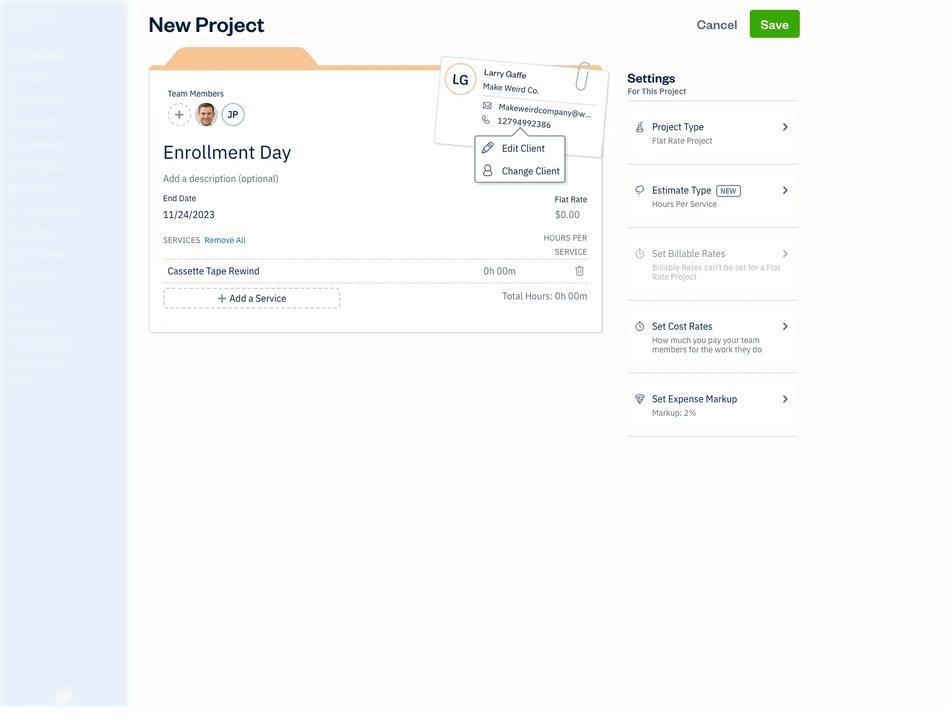 Task type: locate. For each thing, give the bounding box(es) containing it.
2 set from the top
[[653, 393, 666, 405]]

for
[[689, 344, 700, 355]]

0 horizontal spatial hours
[[544, 233, 571, 243]]

service for add a service
[[256, 293, 286, 304]]

new project
[[149, 10, 265, 37]]

2%
[[684, 408, 697, 418]]

client for change
[[535, 165, 560, 177]]

team members image
[[9, 320, 124, 329]]

0 vertical spatial service
[[691, 199, 717, 209]]

1 chevronright image from the top
[[780, 120, 791, 134]]

service inside button
[[256, 293, 286, 304]]

12794992386
[[497, 115, 552, 130]]

save
[[761, 16, 790, 32]]

service
[[555, 247, 588, 257]]

client
[[521, 142, 545, 154], [535, 165, 560, 177]]

1 vertical spatial hours
[[544, 233, 571, 243]]

type for estimate type
[[692, 184, 712, 196]]

0 vertical spatial client
[[521, 142, 545, 154]]

set
[[653, 321, 666, 332], [653, 393, 666, 405]]

1 vertical spatial flat
[[555, 194, 569, 205]]

0 horizontal spatial service
[[256, 293, 286, 304]]

hours
[[653, 199, 674, 209], [544, 233, 571, 243]]

service right a
[[256, 293, 286, 304]]

inc
[[45, 10, 61, 22]]

1 vertical spatial rate
[[571, 194, 588, 205]]

lg
[[452, 69, 470, 89]]

2 chevronright image from the top
[[780, 183, 791, 197]]

expenses image
[[635, 392, 646, 406]]

date
[[179, 193, 196, 204]]

this
[[642, 86, 658, 97]]

chevronright image for project type
[[780, 120, 791, 134]]

cancel
[[697, 16, 738, 32]]

1 set from the top
[[653, 321, 666, 332]]

change
[[502, 165, 533, 177]]

project image
[[8, 183, 22, 195]]

new
[[721, 187, 737, 195]]

your
[[724, 335, 740, 346]]

rate up "amount (usd)" text field
[[571, 194, 588, 205]]

chevronright image
[[780, 120, 791, 134], [780, 183, 791, 197], [780, 319, 791, 333], [780, 392, 791, 406]]

flat for flat rate project
[[653, 136, 667, 146]]

report image
[[8, 272, 22, 283]]

project type
[[653, 121, 704, 133]]

hours per service
[[653, 199, 717, 209]]

hours inside hours per service
[[544, 233, 571, 243]]

the
[[701, 344, 713, 355]]

3 chevronright image from the top
[[780, 319, 791, 333]]

hours:
[[525, 290, 553, 302]]

1 horizontal spatial rate
[[668, 136, 685, 146]]

markup: 2%
[[653, 408, 697, 418]]

0 horizontal spatial flat
[[555, 194, 569, 205]]

change client button
[[475, 159, 564, 182]]

flat rate
[[555, 194, 588, 205]]

hours down estimate
[[653, 199, 674, 209]]

project
[[195, 10, 265, 37], [660, 86, 687, 97], [653, 121, 682, 133], [687, 136, 713, 146]]

flat down the project type
[[653, 136, 667, 146]]

freshbooks image
[[55, 689, 73, 703]]

service
[[691, 199, 717, 209], [256, 293, 286, 304]]

chevronright image for estimate type
[[780, 183, 791, 197]]

remove project service image
[[575, 264, 585, 278]]

services
[[163, 235, 200, 245]]

1 horizontal spatial service
[[691, 199, 717, 209]]

team
[[742, 335, 760, 346]]

larry gaffe make weird co.
[[483, 66, 540, 96]]

0 vertical spatial flat
[[653, 136, 667, 146]]

Project Name text field
[[163, 140, 483, 163]]

settings
[[628, 69, 676, 86]]

flat for flat rate
[[555, 194, 569, 205]]

items and services image
[[9, 339, 124, 348]]

00m
[[568, 290, 588, 302]]

type
[[684, 121, 704, 133], [692, 184, 712, 196]]

payment image
[[8, 139, 22, 151]]

makeweirdcompany@weird.co
[[498, 101, 611, 122]]

1 horizontal spatial flat
[[653, 136, 667, 146]]

1 horizontal spatial hours
[[653, 199, 674, 209]]

services remove all
[[163, 235, 246, 245]]

0 horizontal spatial rate
[[571, 194, 588, 205]]

service right per on the right top of the page
[[691, 199, 717, 209]]

0 vertical spatial set
[[653, 321, 666, 332]]

total hours: 0h 00m
[[503, 290, 588, 302]]

0 vertical spatial rate
[[668, 136, 685, 146]]

1 vertical spatial set
[[653, 393, 666, 405]]

1 vertical spatial client
[[535, 165, 560, 177]]

end
[[163, 193, 177, 204]]

1 vertical spatial type
[[692, 184, 712, 196]]

rate
[[668, 136, 685, 146], [571, 194, 588, 205]]

set up how
[[653, 321, 666, 332]]

remove all button
[[202, 231, 246, 247]]

cassette tape rewind
[[168, 265, 260, 277]]

do
[[753, 344, 762, 355]]

Amount (USD) text field
[[555, 209, 581, 220]]

service for hours per service
[[691, 199, 717, 209]]

chevronright image for set cost rates
[[780, 319, 791, 333]]

apps image
[[9, 301, 124, 311]]

set up markup:
[[653, 393, 666, 405]]

settings image
[[9, 376, 124, 385]]

estimates image
[[635, 183, 646, 197]]

set cost rates
[[653, 321, 713, 332]]

flat
[[653, 136, 667, 146], [555, 194, 569, 205]]

add
[[230, 293, 246, 304]]

cost
[[669, 321, 687, 332]]

4 chevronright image from the top
[[780, 392, 791, 406]]

hours up service
[[544, 233, 571, 243]]

add a service button
[[163, 288, 340, 309]]

0 vertical spatial hours
[[653, 199, 674, 209]]

work
[[715, 344, 733, 355]]

rate down the project type
[[668, 136, 685, 146]]

1 vertical spatial service
[[256, 293, 286, 304]]

remove
[[205, 235, 234, 245]]

client right change
[[535, 165, 560, 177]]

total
[[503, 290, 523, 302]]

how
[[653, 335, 669, 346]]

add a service
[[230, 293, 286, 304]]

flat up "amount (usd)" text field
[[555, 194, 569, 205]]

client right edit at right
[[521, 142, 545, 154]]

turtle
[[9, 10, 43, 22]]

Project Description text field
[[163, 172, 483, 186]]

type up the hours per service
[[692, 184, 712, 196]]

timer image
[[8, 205, 22, 217]]

expense image
[[8, 161, 22, 173]]

much
[[671, 335, 692, 346]]

owner
[[9, 23, 31, 32]]

edit client button
[[475, 137, 564, 159]]

0 vertical spatial type
[[684, 121, 704, 133]]

tape
[[206, 265, 227, 277]]

co.
[[527, 85, 540, 96]]

type up flat rate project
[[684, 121, 704, 133]]

project inside settings for this project
[[660, 86, 687, 97]]



Task type: vqa. For each thing, say whether or not it's contained in the screenshot.
See
no



Task type: describe. For each thing, give the bounding box(es) containing it.
all
[[236, 235, 246, 245]]

dashboard image
[[8, 51, 22, 62]]

cassette
[[168, 265, 204, 277]]

bank connections image
[[9, 357, 124, 366]]

expense
[[669, 393, 704, 405]]

edit
[[502, 142, 518, 154]]

set for set cost rates
[[653, 321, 666, 332]]

a
[[249, 293, 254, 304]]

gaffe
[[505, 68, 527, 81]]

rate for flat rate
[[571, 194, 588, 205]]

plus image
[[217, 291, 227, 305]]

set expense markup
[[653, 393, 738, 405]]

team members
[[168, 88, 224, 99]]

chart image
[[8, 250, 22, 261]]

money image
[[8, 227, 22, 239]]

rates
[[689, 321, 713, 332]]

weird
[[504, 83, 526, 95]]

end date
[[163, 193, 196, 204]]

jp
[[228, 109, 238, 120]]

save button
[[751, 10, 800, 38]]

rewind
[[229, 265, 260, 277]]

per
[[676, 199, 689, 209]]

type for project type
[[684, 121, 704, 133]]

estimate
[[653, 184, 690, 196]]

rate for flat rate project
[[668, 136, 685, 146]]

pay
[[709, 335, 722, 346]]

larry
[[484, 66, 505, 79]]

you
[[693, 335, 707, 346]]

markup
[[706, 393, 738, 405]]

chevronright image for set expense markup
[[780, 392, 791, 406]]

change client
[[502, 165, 560, 177]]

hours for services
[[544, 233, 571, 243]]

settings for this project
[[628, 69, 687, 97]]

estimate image
[[8, 95, 22, 106]]

they
[[735, 344, 751, 355]]

add team member image
[[174, 108, 185, 122]]

members
[[190, 88, 224, 99]]

hours for estimate type
[[653, 199, 674, 209]]

turtle inc owner
[[9, 10, 61, 32]]

main element
[[0, 0, 157, 707]]

make
[[483, 81, 503, 93]]

projects image
[[635, 120, 646, 134]]

for
[[628, 86, 640, 97]]

set for set expense markup
[[653, 393, 666, 405]]

timetracking image
[[635, 319, 646, 333]]

estimate type
[[653, 184, 712, 196]]

0h 00m text field
[[484, 265, 517, 277]]

phone image
[[480, 114, 492, 125]]

client image
[[8, 73, 22, 84]]

cancel button
[[687, 10, 748, 38]]

markup:
[[653, 408, 682, 418]]

how much you pay your team members for the work they do
[[653, 335, 762, 355]]

invoice image
[[8, 117, 22, 129]]

per
[[573, 233, 588, 243]]

edit client
[[502, 142, 545, 154]]

flat rate project
[[653, 136, 713, 146]]

0h
[[555, 290, 566, 302]]

members
[[653, 344, 687, 355]]

End date in  format text field
[[163, 209, 375, 220]]

new
[[149, 10, 191, 37]]

client for edit
[[521, 142, 545, 154]]

team
[[168, 88, 188, 99]]

hours per service
[[544, 233, 588, 257]]

envelope image
[[481, 100, 493, 111]]



